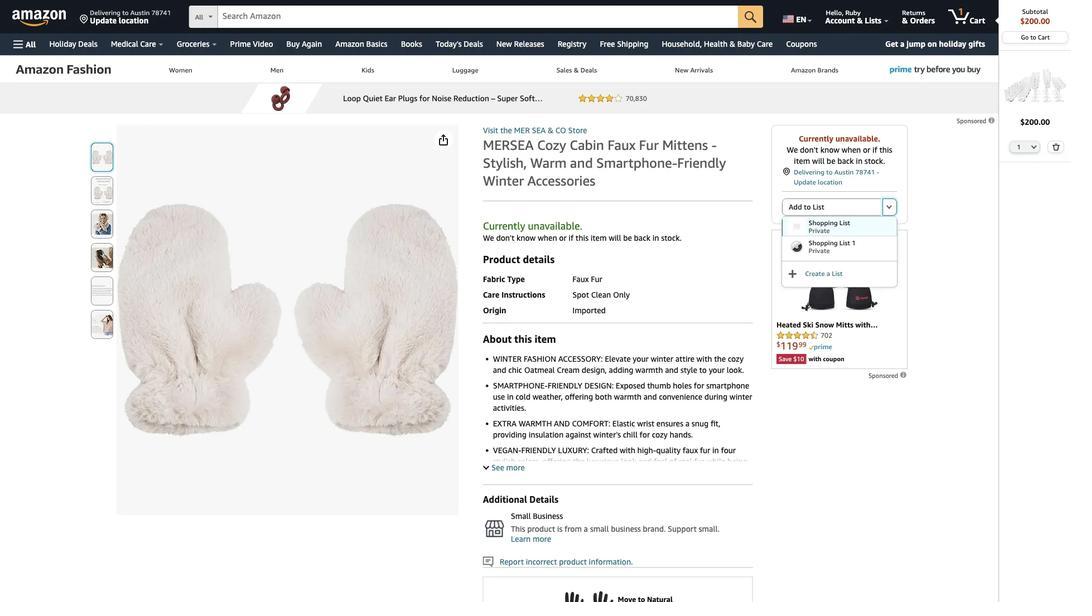 Task type: vqa. For each thing, say whether or not it's contained in the screenshot.
the search image at the right top
no



Task type: locate. For each thing, give the bounding box(es) containing it.
1 horizontal spatial or
[[863, 145, 871, 155]]

1 private from the top
[[809, 227, 830, 234]]

1 inside shopping list 1 private
[[852, 239, 856, 247]]

0 horizontal spatial currently unavailable. we don't know when or if this item will be back in stock.
[[483, 220, 682, 243]]

update up add to list at top
[[794, 178, 816, 186]]

with up look
[[620, 446, 635, 455]]

style
[[681, 366, 697, 375]]

shopping inside shopping list private
[[809, 219, 838, 227]]

1 horizontal spatial leave feedback on sponsored ad element
[[957, 117, 996, 125]]

chill
[[623, 430, 638, 440]]

use
[[493, 393, 505, 402]]

- inside visit the mer sea & co store mersea cozy cabin faux fur mittens - stylish, warm and smartphone-friendly winter accessories
[[712, 137, 717, 153]]

create
[[805, 270, 825, 278]]

see more button
[[483, 463, 525, 473]]

elastic
[[613, 419, 635, 429]]

2 shopping from the top
[[809, 239, 838, 247]]

care instructions
[[483, 290, 545, 300]]

list inside option
[[813, 203, 824, 211]]

and down winter
[[493, 366, 506, 375]]

0 horizontal spatial item
[[535, 333, 556, 345]]

1 horizontal spatial sponsored link
[[957, 116, 996, 127]]

to right add
[[804, 203, 811, 211]]

instructions
[[502, 290, 545, 300]]

0 horizontal spatial new
[[496, 39, 512, 49]]

the up smartphone
[[714, 355, 726, 364]]

0 horizontal spatial 1
[[852, 239, 856, 247]]

item up delivering to austin 78741 - update location
[[794, 157, 810, 166]]

0 vertical spatial warmth
[[636, 366, 663, 375]]

design,
[[582, 366, 607, 375]]

1 vertical spatial location
[[818, 178, 843, 186]]

1 vertical spatial back
[[634, 234, 651, 243]]

new left releases
[[496, 39, 512, 49]]

product right the incorrect on the bottom
[[559, 557, 587, 567]]

stylish,
[[483, 155, 527, 171]]

offering inside vegan-friendly luxury: crafted with high-quality faux fur in four stylish colors, offering the luxurious look and feel of real fur while being cruelty-free.
[[543, 457, 571, 466]]

list down add to list option group
[[840, 219, 850, 227]]

deals right today's
[[464, 39, 483, 49]]

amazon brands link
[[752, 56, 878, 83]]

dropdown image
[[887, 205, 892, 209]]

1 horizontal spatial winter
[[730, 393, 752, 402]]

with inside vegan-friendly luxury: crafted with high-quality faux fur in four stylish colors, offering the luxurious look and feel of real fur while being cruelty-free.
[[620, 446, 635, 455]]

this up faux fur
[[576, 234, 589, 243]]

care right baby at the right of page
[[757, 39, 773, 49]]

sponsored
[[957, 117, 988, 125], [869, 372, 900, 379]]

cozy down ensures
[[652, 430, 668, 440]]

care down fabric
[[483, 290, 500, 300]]

holiday
[[49, 39, 76, 49]]

0 horizontal spatial when
[[538, 234, 557, 243]]

78741 for update
[[151, 8, 171, 16]]

a inside the extra warmth and comfort: elastic wrist ensures a snug fit, providing insulation against winter's chill for cozy hands.
[[686, 419, 690, 429]]

0 vertical spatial we
[[787, 145, 798, 155]]

fur right "real"
[[694, 457, 705, 466]]

0 horizontal spatial austin
[[130, 8, 150, 16]]

when up delivering to austin 78741 - update location link
[[842, 145, 861, 155]]

crafted
[[591, 446, 618, 455]]

free shipping link
[[593, 36, 655, 52]]

0 vertical spatial location
[[119, 16, 149, 25]]

warmth down exposed
[[614, 393, 642, 402]]

0 vertical spatial back
[[838, 157, 854, 166]]

learn
[[511, 535, 531, 544]]

to
[[122, 8, 129, 16], [1031, 34, 1037, 41], [826, 168, 833, 176], [804, 203, 811, 211], [699, 366, 707, 375]]

cream
[[557, 366, 580, 375]]

shopping down shopping list private
[[809, 239, 838, 247]]

amazon image
[[12, 10, 66, 27]]

your
[[633, 355, 649, 364], [709, 366, 725, 375]]

and inside vegan-friendly luxury: crafted with high-quality faux fur in four stylish colors, offering the luxurious look and feel of real fur while being cruelty-free.
[[639, 457, 652, 466]]

austin inside delivering to austin 78741 update location
[[130, 8, 150, 16]]

unavailable. up delivering to austin 78741 - update location link
[[836, 134, 881, 143]]

1 horizontal spatial this
[[576, 234, 589, 243]]

1 vertical spatial be
[[623, 234, 632, 243]]

-
[[712, 137, 717, 153], [877, 168, 880, 176]]

- up friendly
[[712, 137, 717, 153]]

shopping list image
[[788, 218, 805, 235]]

2 vertical spatial item
[[535, 333, 556, 345]]

offering inside the smartphone-friendly design: exposed thumb holes for smartphone use in cold weather, offering both warmth and convenience during winter activities.
[[565, 393, 593, 402]]

subtotal
[[1022, 7, 1048, 15]]

women link
[[130, 56, 231, 83]]

None submit
[[738, 6, 763, 28], [1049, 142, 1064, 153], [92, 143, 113, 171], [92, 177, 113, 205], [883, 199, 897, 215], [92, 210, 113, 238], [92, 244, 113, 272], [92, 277, 113, 305], [92, 311, 113, 339], [738, 6, 763, 28], [1049, 142, 1064, 153], [92, 143, 113, 171], [92, 177, 113, 205], [883, 199, 897, 215], [92, 210, 113, 238], [92, 244, 113, 272], [92, 277, 113, 305], [92, 311, 113, 339]]

friendly
[[677, 155, 726, 171]]

to inside option
[[804, 203, 811, 211]]

location
[[119, 16, 149, 25], [818, 178, 843, 186]]

in inside the smartphone-friendly design: exposed thumb holes for smartphone use in cold weather, offering both warmth and convenience during winter activities.
[[507, 393, 514, 402]]

0 vertical spatial know
[[821, 145, 840, 155]]

a right "get"
[[900, 39, 905, 48]]

0 vertical spatial stock.
[[865, 157, 885, 166]]

private inside shopping list 1 private
[[809, 247, 830, 254]]

$200.00
[[1021, 16, 1050, 26], [1021, 117, 1050, 126]]

unavailable. up details
[[528, 220, 583, 232]]

$200.00 down subtotal
[[1021, 16, 1050, 26]]

1 vertical spatial will
[[609, 234, 621, 243]]

extra
[[493, 419, 517, 429]]

care right medical
[[140, 39, 156, 49]]

to for delivering to austin 78741 - update location
[[826, 168, 833, 176]]

the inside vegan-friendly luxury: crafted with high-quality faux fur in four stylish colors, offering the luxurious look and feel of real fur while being cruelty-free.
[[573, 457, 585, 466]]

0 horizontal spatial or
[[559, 234, 567, 243]]

warmth
[[519, 419, 552, 429]]

currently
[[799, 134, 834, 143], [483, 220, 525, 232]]

update inside delivering to austin 78741 - update location
[[794, 178, 816, 186]]

see more
[[492, 463, 525, 473]]

delivering up medical
[[90, 8, 121, 16]]

buy again link
[[280, 36, 329, 52]]

product details
[[483, 253, 555, 265]]

- up add to list option group
[[877, 168, 880, 176]]

shopping inside shopping list 1 private
[[809, 239, 838, 247]]

& inside visit the mer sea & co store mersea cozy cabin faux fur mittens - stylish, warm and smartphone-friendly winter accessories
[[548, 126, 554, 135]]

faux up smartphone-
[[608, 137, 636, 153]]

0 vertical spatial winter
[[651, 355, 673, 364]]

1 vertical spatial more
[[533, 535, 551, 544]]

0 vertical spatial will
[[812, 157, 825, 166]]

All search field
[[189, 6, 763, 29]]

faux up "spot"
[[573, 275, 589, 284]]

1 horizontal spatial deals
[[464, 39, 483, 49]]

78741 inside delivering to austin 78741 - update location
[[856, 168, 875, 176]]

0 vertical spatial all
[[195, 13, 203, 21]]

snug
[[692, 419, 709, 429]]

Search Amazon text field
[[218, 6, 738, 27]]

1 horizontal spatial 78741
[[856, 168, 875, 176]]

0 vertical spatial faux
[[608, 137, 636, 153]]

0 vertical spatial 1
[[959, 6, 964, 17]]

austin
[[130, 8, 150, 16], [835, 168, 854, 176]]

amazon for amazon basics
[[335, 39, 364, 49]]

cozy inside winter fashion accessory: elevate your winter attire with the cozy and chic oatmeal cream design, adding warmth and style to your look.
[[728, 355, 744, 364]]

friendly up colors,
[[521, 446, 556, 455]]

create a list
[[805, 270, 843, 278]]

0 horizontal spatial will
[[609, 234, 621, 243]]

amazon left brands
[[791, 66, 816, 74]]

winter
[[493, 355, 522, 364]]

to up medical
[[122, 8, 129, 16]]

austin up medical care 'link'
[[130, 8, 150, 16]]

2 horizontal spatial the
[[714, 355, 726, 364]]

don't up delivering to austin 78741 - update location
[[800, 145, 819, 155]]

don't up product
[[496, 234, 515, 243]]

to right go
[[1031, 34, 1037, 41]]

winter down smartphone
[[730, 393, 752, 402]]

currently unavailable. we don't know when or if this item will be back in stock. up delivering to austin 78741 - update location link
[[787, 134, 893, 166]]

and inside the smartphone-friendly design: exposed thumb holes for smartphone use in cold weather, offering both warmth and convenience during winter activities.
[[644, 393, 657, 402]]

0 horizontal spatial all
[[26, 40, 36, 49]]

0 horizontal spatial update
[[90, 16, 117, 25]]

1 vertical spatial or
[[559, 234, 567, 243]]

1 up holiday
[[959, 6, 964, 17]]

1 horizontal spatial update
[[794, 178, 816, 186]]

to up add to list option
[[826, 168, 833, 176]]

winter inside the smartphone-friendly design: exposed thumb holes for smartphone use in cold weather, offering both warmth and convenience during winter activities.
[[730, 393, 752, 402]]

& for deals
[[574, 66, 579, 74]]

1 horizontal spatial the
[[573, 457, 585, 466]]

& for lists
[[857, 16, 863, 25]]

offering
[[565, 393, 593, 402], [543, 457, 571, 466]]

fur
[[700, 446, 710, 455], [694, 457, 705, 466]]

winter inside winter fashion accessory: elevate your winter attire with the cozy and chic oatmeal cream design, adding warmth and style to your look.
[[651, 355, 673, 364]]

& left baby at the right of page
[[730, 39, 736, 49]]

report incorrect product information. image
[[483, 557, 494, 568]]

1 vertical spatial austin
[[835, 168, 854, 176]]

0 horizontal spatial with
[[620, 446, 635, 455]]

1 horizontal spatial will
[[812, 157, 825, 166]]

the down the luxury:
[[573, 457, 585, 466]]

fur up clean
[[591, 275, 603, 284]]

2 $200.00 from the top
[[1021, 117, 1050, 126]]

1 vertical spatial for
[[640, 430, 650, 440]]

0 vertical spatial this
[[880, 145, 893, 155]]

1 horizontal spatial cozy
[[728, 355, 744, 364]]

holiday deals link
[[43, 36, 104, 52]]

1 vertical spatial all
[[26, 40, 36, 49]]

1 horizontal spatial austin
[[835, 168, 854, 176]]

deals
[[78, 39, 98, 49], [464, 39, 483, 49], [581, 66, 597, 74]]

additional details
[[483, 495, 559, 505]]

friendly inside vegan-friendly luxury: crafted with high-quality faux fur in four stylish colors, offering the luxurious look and feel of real fur while being cruelty-free.
[[521, 446, 556, 455]]

amazon left basics
[[335, 39, 364, 49]]

deals right 'sales'
[[581, 66, 597, 74]]

hello, ruby
[[826, 8, 861, 16]]

0 horizontal spatial deals
[[78, 39, 98, 49]]

0 horizontal spatial location
[[119, 16, 149, 25]]

2 private from the top
[[809, 247, 830, 254]]

1 vertical spatial currently
[[483, 220, 525, 232]]

product inside small business this product is from a small business brand. support small. learn more
[[527, 525, 555, 534]]

0 horizontal spatial back
[[634, 234, 651, 243]]

extender expand image
[[483, 464, 490, 470]]

1 horizontal spatial your
[[709, 366, 725, 375]]

0 vertical spatial your
[[633, 355, 649, 364]]

+
[[788, 264, 798, 283]]

smartphone-
[[493, 381, 548, 391]]

all inside search box
[[195, 13, 203, 21]]

1 horizontal spatial all
[[195, 13, 203, 21]]

new inside new arrivals link
[[675, 66, 689, 74]]

friendly for offering
[[548, 381, 583, 391]]

a right create
[[827, 270, 830, 278]]

Add to List radio
[[782, 199, 883, 216]]

add
[[789, 203, 802, 211]]

to right style
[[699, 366, 707, 375]]

we
[[787, 145, 798, 155], [483, 234, 494, 243]]

private up create a list link
[[809, 247, 830, 254]]

to inside delivering to austin 78741 - update location
[[826, 168, 833, 176]]

location up medical care
[[119, 16, 149, 25]]

new for new arrivals
[[675, 66, 689, 74]]

mer
[[514, 126, 530, 135]]

cozy up look.
[[728, 355, 744, 364]]

0 horizontal spatial -
[[712, 137, 717, 153]]

your left look.
[[709, 366, 725, 375]]

to inside delivering to austin 78741 update location
[[122, 8, 129, 16]]

free shipping
[[600, 39, 649, 49]]

delivering for update
[[794, 168, 825, 176]]

0 vertical spatial sponsored
[[957, 117, 988, 125]]

cart right go
[[1038, 34, 1050, 41]]

list up shopping list private
[[813, 203, 824, 211]]

shipping
[[617, 39, 649, 49]]

update up medical
[[90, 16, 117, 25]]

0 vertical spatial more
[[506, 463, 525, 473]]

navigation navigation
[[0, 0, 1071, 603]]

item up faux fur
[[591, 234, 607, 243]]

deals for today's deals
[[464, 39, 483, 49]]

update inside delivering to austin 78741 update location
[[90, 16, 117, 25]]

business
[[533, 512, 563, 521]]

private inside shopping list private
[[809, 227, 830, 234]]

this up winter
[[515, 333, 532, 345]]

add to list option group
[[782, 199, 897, 216]]

1 horizontal spatial -
[[877, 168, 880, 176]]

1 horizontal spatial 1
[[959, 6, 964, 17]]

deals right holiday
[[78, 39, 98, 49]]

when up details
[[538, 234, 557, 243]]

1
[[959, 6, 964, 17], [1017, 143, 1021, 151], [852, 239, 856, 247]]

kids link
[[323, 56, 413, 83]]

new left arrivals at top right
[[675, 66, 689, 74]]

& left lists
[[857, 16, 863, 25]]

product down business
[[527, 525, 555, 534]]

add to list
[[789, 203, 824, 211]]

location inside delivering to austin 78741 - update location
[[818, 178, 843, 186]]

& inside returns & orders
[[902, 16, 908, 25]]

during
[[705, 393, 728, 402]]

and down thumb on the bottom right of the page
[[644, 393, 657, 402]]

to for delivering to austin 78741 update location
[[122, 8, 129, 16]]

in
[[856, 157, 863, 166], [653, 234, 659, 243], [507, 393, 514, 402], [713, 446, 719, 455]]

with inside winter fashion accessory: elevate your winter attire with the cozy and chic oatmeal cream design, adding warmth and style to your look.
[[697, 355, 712, 364]]

all up groceries link
[[195, 13, 203, 21]]

0 vertical spatial friendly
[[548, 381, 583, 391]]

1 shopping from the top
[[809, 219, 838, 227]]

fur up smartphone-
[[639, 137, 659, 153]]

go to cart link
[[1003, 32, 1068, 43]]

for down wrist
[[640, 430, 650, 440]]

0 horizontal spatial cozy
[[652, 430, 668, 440]]

0 horizontal spatial the
[[500, 126, 512, 135]]

& left co
[[548, 126, 554, 135]]

78741 inside delivering to austin 78741 update location
[[151, 8, 171, 16]]

warmth up thumb on the bottom right of the page
[[636, 366, 663, 375]]

groceries link
[[170, 36, 223, 52]]

0 horizontal spatial sponsored
[[869, 372, 900, 379]]

the up mersea
[[500, 126, 512, 135]]

offering down the luxury:
[[543, 457, 571, 466]]

78741 for -
[[856, 168, 875, 176]]

& left orders
[[902, 16, 908, 25]]

today's deals
[[436, 39, 483, 49]]

0 horizontal spatial leave feedback on sponsored ad element
[[869, 372, 908, 379]]

currently up product
[[483, 220, 525, 232]]

1 vertical spatial if
[[569, 234, 574, 243]]

we up delivering to austin 78741 - update location
[[787, 145, 798, 155]]

the inside visit the mer sea & co store mersea cozy cabin faux fur mittens - stylish, warm and smartphone-friendly winter accessories
[[500, 126, 512, 135]]

0 vertical spatial private
[[809, 227, 830, 234]]

and down cabin on the top of page
[[570, 155, 593, 171]]

0 vertical spatial 78741
[[151, 8, 171, 16]]

books
[[401, 39, 422, 49]]

your up adding
[[633, 355, 649, 364]]

spot
[[573, 290, 589, 300]]

78741 up add to list option group
[[856, 168, 875, 176]]

know up delivering to austin 78741 - update location
[[821, 145, 840, 155]]

currently up delivering to austin 78741 - update location
[[799, 134, 834, 143]]

None radio
[[883, 199, 897, 216]]

- inside delivering to austin 78741 - update location
[[877, 168, 880, 176]]

& right 'sales'
[[574, 66, 579, 74]]

delivering inside delivering to austin 78741 - update location
[[794, 168, 825, 176]]

delivering up add to list at top
[[794, 168, 825, 176]]

design:
[[585, 381, 614, 391]]

leeway home - stock the bar - 20 piece set image
[[1005, 55, 1066, 116]]

know
[[821, 145, 840, 155], [517, 234, 536, 243]]

if up faux fur
[[569, 234, 574, 243]]

small
[[590, 525, 609, 534]]

0 vertical spatial fur
[[700, 446, 710, 455]]

this up delivering to austin 78741 - update location link
[[880, 145, 893, 155]]

a left snug
[[686, 419, 690, 429]]

business
[[611, 525, 641, 534]]

0 horizontal spatial don't
[[496, 234, 515, 243]]

the inside winter fashion accessory: elevate your winter attire with the cozy and chic oatmeal cream design, adding warmth and style to your look.
[[714, 355, 726, 364]]

location up add to list option
[[818, 178, 843, 186]]

friendly down cream
[[548, 381, 583, 391]]

cart
[[970, 16, 985, 25], [1038, 34, 1050, 41]]

0 horizontal spatial winter
[[651, 355, 673, 364]]

stylish
[[493, 457, 516, 466]]

1 left dropdown icon
[[1017, 143, 1021, 151]]

78741 up medical care 'link'
[[151, 8, 171, 16]]

1 horizontal spatial don't
[[800, 145, 819, 155]]

to for add to list
[[804, 203, 811, 211]]

fabric type
[[483, 275, 525, 284]]

0 vertical spatial or
[[863, 145, 871, 155]]

1 vertical spatial your
[[709, 366, 725, 375]]

1 vertical spatial don't
[[496, 234, 515, 243]]

austin inside delivering to austin 78741 - update location
[[835, 168, 854, 176]]

all down amazon image
[[26, 40, 36, 49]]

cart up gifts
[[970, 16, 985, 25]]

know up product details
[[517, 234, 536, 243]]

1 vertical spatial update
[[794, 178, 816, 186]]

deals for holiday deals
[[78, 39, 98, 49]]

with up style
[[697, 355, 712, 364]]

and down the high-
[[639, 457, 652, 466]]

if up delivering to austin 78741 - update location link
[[873, 145, 878, 155]]

visit
[[483, 126, 498, 135]]

1 horizontal spatial for
[[694, 381, 704, 391]]

a right from
[[584, 525, 588, 534]]

four
[[721, 446, 736, 455]]

look
[[621, 457, 637, 466]]

a inside navigation
[[900, 39, 905, 48]]

dropdown image
[[1031, 145, 1037, 149]]

see
[[492, 463, 504, 473]]

if
[[873, 145, 878, 155], [569, 234, 574, 243]]

unavailable.
[[836, 134, 881, 143], [528, 220, 583, 232]]

delivering inside delivering to austin 78741 update location
[[90, 8, 121, 16]]

0 vertical spatial shopping
[[809, 219, 838, 227]]

delivering for location
[[90, 8, 121, 16]]

austin for update
[[835, 168, 854, 176]]

account & lists
[[826, 16, 882, 25]]

shopping list 1 image
[[788, 238, 805, 255]]

0 horizontal spatial be
[[623, 234, 632, 243]]

1 vertical spatial offering
[[543, 457, 571, 466]]

fur
[[639, 137, 659, 153], [591, 275, 603, 284]]

for right holes
[[694, 381, 704, 391]]

with
[[697, 355, 712, 364], [620, 446, 635, 455]]

1 down add to list option group
[[852, 239, 856, 247]]

today's
[[436, 39, 462, 49]]

0 vertical spatial delivering
[[90, 8, 121, 16]]

item up fashion at the bottom of the page
[[535, 333, 556, 345]]

friendly inside the smartphone-friendly design: exposed thumb holes for smartphone use in cold weather, offering both warmth and convenience during winter activities.
[[548, 381, 583, 391]]

2 horizontal spatial 1
[[1017, 143, 1021, 151]]

buy again
[[287, 39, 322, 49]]

leave feedback on sponsored ad element
[[957, 117, 996, 125], [869, 372, 908, 379]]

baby
[[738, 39, 755, 49]]

private up shopping list 1 private
[[809, 227, 830, 234]]

this
[[880, 145, 893, 155], [576, 234, 589, 243], [515, 333, 532, 345]]

all inside button
[[26, 40, 36, 49]]

offering down design:
[[565, 393, 593, 402]]

books link
[[394, 36, 429, 52]]

1 horizontal spatial delivering
[[794, 168, 825, 176]]

1 vertical spatial know
[[517, 234, 536, 243]]

delete image
[[1052, 143, 1060, 151]]

luggage
[[452, 66, 478, 74]]

update
[[90, 16, 117, 25], [794, 178, 816, 186]]

0 vertical spatial product
[[527, 525, 555, 534]]

1 vertical spatial -
[[877, 168, 880, 176]]

$200.00 up dropdown icon
[[1021, 117, 1050, 126]]

winter left attire on the bottom
[[651, 355, 673, 364]]

new arrivals
[[675, 66, 713, 74]]

back
[[838, 157, 854, 166], [634, 234, 651, 243]]



Task type: describe. For each thing, give the bounding box(es) containing it.
coupons
[[786, 39, 817, 49]]

0 vertical spatial leave feedback on sponsored ad element
[[957, 117, 996, 125]]

mittens
[[662, 137, 708, 153]]

on
[[928, 39, 937, 48]]

1 vertical spatial this
[[576, 234, 589, 243]]

mersea cozy cabin faux fur mittens - stylish, warm and smartphone-friendly winter accessories image
[[117, 203, 459, 437]]

account
[[826, 16, 855, 25]]

winter's
[[593, 430, 621, 440]]

2 horizontal spatial item
[[794, 157, 810, 166]]

type
[[507, 275, 525, 284]]

1 horizontal spatial know
[[821, 145, 840, 155]]

Add to List submit
[[783, 199, 883, 215]]

winter
[[483, 173, 524, 189]]

shopping for shopping list 1
[[809, 239, 838, 247]]

1 horizontal spatial back
[[838, 157, 854, 166]]

to for go to cart
[[1031, 34, 1037, 41]]

co
[[556, 126, 566, 135]]

care inside 'link'
[[140, 39, 156, 49]]

sales
[[557, 66, 572, 74]]

wrist
[[637, 419, 655, 429]]

1 horizontal spatial be
[[827, 157, 836, 166]]

mersea
[[483, 137, 534, 153]]

shopping for shopping list
[[809, 219, 838, 227]]

arrivals
[[690, 66, 713, 74]]

get a jump on holiday gifts
[[886, 39, 985, 48]]

fit,
[[711, 419, 721, 429]]

chic
[[508, 366, 522, 375]]

lists
[[865, 16, 882, 25]]

returns
[[902, 8, 926, 16]]

faux
[[683, 446, 698, 455]]

amazon basics link
[[329, 36, 394, 52]]

smartphone-
[[597, 155, 677, 171]]

cabin
[[570, 137, 604, 153]]

report incorrect product information.
[[494, 557, 633, 567]]

& for orders
[[902, 16, 908, 25]]

go to cart
[[1021, 34, 1050, 41]]

1 vertical spatial leave feedback on sponsored ad element
[[869, 372, 908, 379]]

cozy inside the extra warmth and comfort: elastic wrist ensures a snug fit, providing insulation against winter's chill for cozy hands.
[[652, 430, 668, 440]]

0 horizontal spatial know
[[517, 234, 536, 243]]

medical care
[[111, 39, 156, 49]]

men
[[270, 66, 284, 74]]

about
[[483, 333, 512, 345]]

2 vertical spatial this
[[515, 333, 532, 345]]

in inside vegan-friendly luxury: crafted with high-quality faux fur in four stylish colors, offering the luxurious look and feel of real fur while being cruelty-free.
[[713, 446, 719, 455]]

thumb
[[647, 381, 671, 391]]

1 vertical spatial stock.
[[661, 234, 682, 243]]

to inside winter fashion accessory: elevate your winter attire with the cozy and chic oatmeal cream design, adding warmth and style to your look.
[[699, 366, 707, 375]]

en link
[[776, 3, 817, 31]]

orders
[[910, 16, 935, 25]]

from
[[565, 525, 582, 534]]

warm
[[531, 155, 567, 171]]

activities.
[[493, 404, 526, 413]]

friendly for colors,
[[521, 446, 556, 455]]

amazon brands
[[791, 66, 839, 74]]

0 vertical spatial don't
[[800, 145, 819, 155]]

smartphone-friendly design: exposed thumb holes for smartphone use in cold weather, offering both warmth and convenience during winter activities.
[[493, 381, 752, 413]]

buy
[[287, 39, 300, 49]]

luggage link
[[413, 56, 518, 83]]

extra warmth and comfort: elastic wrist ensures a snug fit, providing insulation against winter's chill for cozy hands.
[[493, 419, 721, 440]]

1 horizontal spatial care
[[483, 290, 500, 300]]

sea
[[532, 126, 546, 135]]

list right create
[[832, 270, 843, 278]]

1 horizontal spatial if
[[873, 145, 878, 155]]

a inside small business this product is from a small business brand. support small. learn more
[[584, 525, 588, 534]]

amazon for amazon brands
[[791, 66, 816, 74]]

weather,
[[533, 393, 563, 402]]

providing
[[493, 430, 527, 440]]

smartphone
[[706, 381, 750, 391]]

1 vertical spatial when
[[538, 234, 557, 243]]

faux inside visit the mer sea & co store mersea cozy cabin faux fur mittens - stylish, warm and smartphone-friendly winter accessories
[[608, 137, 636, 153]]

again
[[302, 39, 322, 49]]

create a list link
[[805, 268, 843, 278]]

fashion
[[524, 355, 556, 364]]

1 horizontal spatial currently unavailable. we don't know when or if this item will be back in stock.
[[787, 134, 893, 166]]

exposed
[[616, 381, 645, 391]]

only
[[613, 290, 630, 300]]

1 vertical spatial cart
[[1038, 34, 1050, 41]]

real
[[679, 457, 692, 466]]

2 horizontal spatial deals
[[581, 66, 597, 74]]

and inside visit the mer sea & co store mersea cozy cabin faux fur mittens - stylish, warm and smartphone-friendly winter accessories
[[570, 155, 593, 171]]

sales & deals link
[[518, 56, 636, 83]]

austin for location
[[130, 8, 150, 16]]

1 vertical spatial fur
[[591, 275, 603, 284]]

for inside the extra warmth and comfort: elastic wrist ensures a snug fit, providing insulation against winter's chill for cozy hands.
[[640, 430, 650, 440]]

0 horizontal spatial sponsored link
[[869, 372, 908, 379]]

medical
[[111, 39, 138, 49]]

product
[[483, 253, 520, 265]]

delivering to austin 78741 - update location
[[794, 168, 880, 186]]

list inside shopping list 1 private
[[840, 239, 850, 247]]

1 vertical spatial unavailable.
[[528, 220, 583, 232]]

0 horizontal spatial cart
[[970, 16, 985, 25]]

1 horizontal spatial when
[[842, 145, 861, 155]]

about this item
[[483, 333, 556, 345]]

visit the mer sea & co store link
[[483, 126, 587, 135]]

medical care link
[[104, 36, 170, 52]]

prime try before you buy image
[[885, 56, 987, 83]]

feel
[[654, 457, 667, 466]]

list inside shopping list private
[[840, 219, 850, 227]]

0 horizontal spatial your
[[633, 355, 649, 364]]

subtotal $200.00
[[1021, 7, 1050, 26]]

holiday
[[939, 39, 967, 48]]

kids
[[362, 66, 374, 74]]

get
[[886, 39, 898, 48]]

go
[[1021, 34, 1029, 41]]

hands.
[[670, 430, 693, 440]]

report incorrect product information. link
[[483, 557, 633, 568]]

0 vertical spatial sponsored link
[[957, 116, 996, 127]]

hello,
[[826, 8, 844, 16]]

1 vertical spatial fur
[[694, 457, 705, 466]]

amazon basics
[[335, 39, 388, 49]]

ruby
[[846, 8, 861, 16]]

more inside small business this product is from a small business brand. support small. learn more
[[533, 535, 551, 544]]

location inside delivering to austin 78741 update location
[[119, 16, 149, 25]]

vegan-
[[493, 446, 521, 455]]

fur inside visit the mer sea & co store mersea cozy cabin faux fur mittens - stylish, warm and smartphone-friendly winter accessories
[[639, 137, 659, 153]]

ensures
[[657, 419, 684, 429]]

2 horizontal spatial care
[[757, 39, 773, 49]]

2 horizontal spatial this
[[880, 145, 893, 155]]

1 vertical spatial faux
[[573, 275, 589, 284]]

and
[[554, 419, 570, 429]]

jump
[[907, 39, 926, 48]]

returns & orders
[[902, 8, 935, 25]]

cruelty-
[[493, 468, 521, 478]]

luxury:
[[558, 446, 589, 455]]

for inside the smartphone-friendly design: exposed thumb holes for smartphone use in cold weather, offering both warmth and convenience during winter activities.
[[694, 381, 704, 391]]

winter fashion accessory: elevate your winter attire with the cozy and chic oatmeal cream design, adding warmth and style to your look.
[[493, 355, 744, 375]]

adding
[[609, 366, 634, 375]]

quality
[[656, 446, 681, 455]]

small.
[[699, 525, 720, 534]]

0 horizontal spatial we
[[483, 234, 494, 243]]

0 vertical spatial unavailable.
[[836, 134, 881, 143]]

luxurious
[[587, 457, 619, 466]]

warmth inside winter fashion accessory: elevate your winter attire with the cozy and chic oatmeal cream design, adding warmth and style to your look.
[[636, 366, 663, 375]]

1 horizontal spatial product
[[559, 557, 587, 567]]

registry
[[558, 39, 587, 49]]

brands
[[818, 66, 839, 74]]

0 horizontal spatial if
[[569, 234, 574, 243]]

gifts
[[969, 39, 985, 48]]

brand.
[[643, 525, 666, 534]]

prime video
[[230, 39, 273, 49]]

and left style
[[665, 366, 679, 375]]

1 vertical spatial 1
[[1017, 143, 1021, 151]]

warmth inside the smartphone-friendly design: exposed thumb holes for smartphone use in cold weather, offering both warmth and convenience during winter activities.
[[614, 393, 642, 402]]

amazon fashion image
[[16, 56, 123, 84]]

1 vertical spatial item
[[591, 234, 607, 243]]

new for new releases
[[496, 39, 512, 49]]

spot clean only
[[573, 290, 630, 300]]

health
[[704, 39, 728, 49]]

look.
[[727, 366, 744, 375]]

details
[[523, 253, 555, 265]]

prime
[[230, 39, 251, 49]]

en
[[796, 15, 807, 24]]

visit the mer sea & co store mersea cozy cabin faux fur mittens - stylish, warm and smartphone-friendly winter accessories
[[483, 126, 726, 189]]

1 horizontal spatial we
[[787, 145, 798, 155]]

0 vertical spatial currently
[[799, 134, 834, 143]]

1 $200.00 from the top
[[1021, 16, 1050, 26]]



